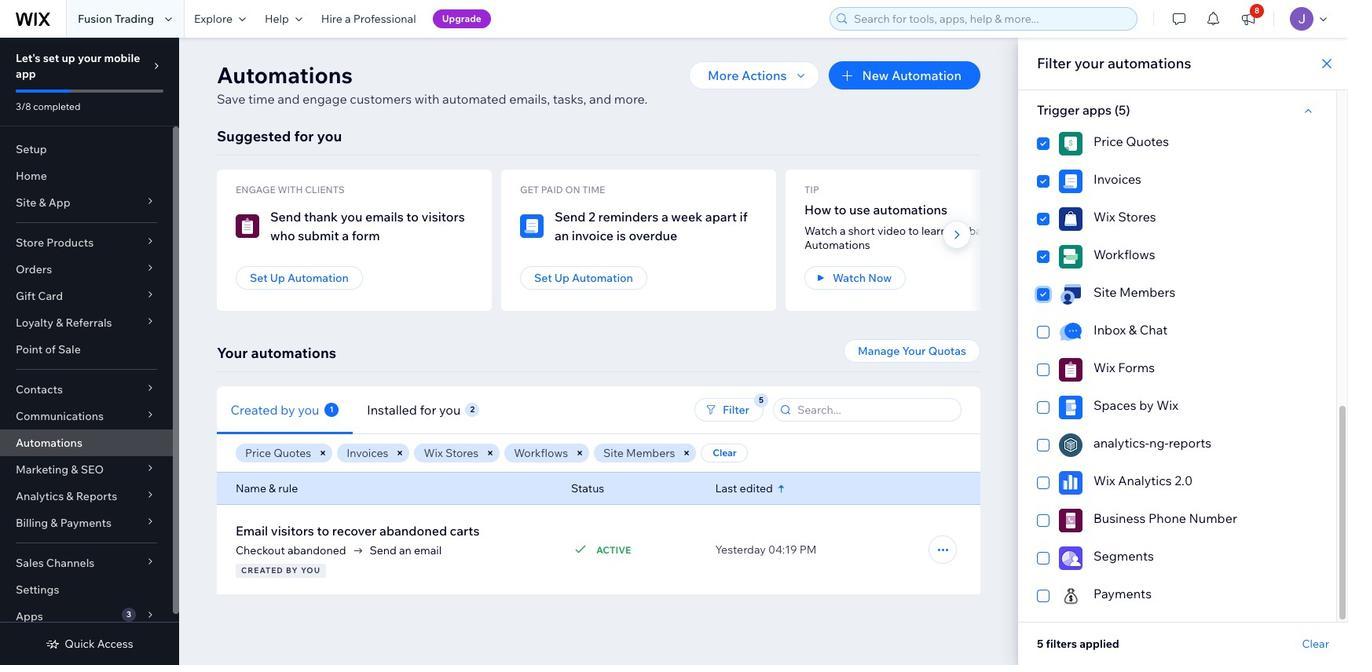 Task type: locate. For each thing, give the bounding box(es) containing it.
abandoned up 'you'
[[288, 544, 346, 558]]

1 horizontal spatial by
[[1140, 398, 1154, 413]]

wix stores down installed for you in the left bottom of the page
[[424, 446, 479, 461]]

& left reports
[[66, 490, 74, 504]]

watch inside button
[[833, 271, 866, 285]]

0 horizontal spatial by
[[281, 402, 296, 418]]

1 horizontal spatial members
[[1120, 285, 1176, 300]]

2.0
[[1175, 473, 1193, 489]]

0 vertical spatial wix stores
[[1094, 209, 1157, 225]]

0 vertical spatial clear button
[[701, 444, 749, 463]]

2 set up automation from the left
[[535, 271, 633, 285]]

get
[[520, 184, 539, 196]]

tip
[[805, 184, 820, 196]]

abandoned up send an email
[[380, 523, 447, 539]]

1 set up automation button from the left
[[236, 266, 363, 290]]

automations inside sidebar element
[[16, 436, 82, 450]]

2 your from the left
[[903, 344, 926, 358]]

automation for send thank you emails to visitors who submit a form
[[288, 271, 349, 285]]

0 horizontal spatial up
[[270, 271, 285, 285]]

& left chat
[[1129, 322, 1138, 338]]

site members up inbox & chat
[[1094, 285, 1176, 300]]

& inside loyalty & referrals dropdown button
[[56, 316, 63, 330]]

setup link
[[0, 136, 173, 163]]

1 horizontal spatial visitors
[[422, 209, 465, 225]]

you right installed
[[439, 402, 461, 418]]

1 and from the left
[[278, 91, 300, 107]]

2 horizontal spatial site
[[1094, 285, 1117, 300]]

created by you
[[241, 566, 321, 576]]

created
[[231, 402, 278, 418]]

0 vertical spatial automations
[[1108, 54, 1192, 72]]

up
[[270, 271, 285, 285], [555, 271, 570, 285]]

2 right installed for you in the left bottom of the page
[[470, 404, 475, 415]]

site members inside "checkbox"
[[1094, 285, 1176, 300]]

visitors up "checkout abandoned"
[[271, 523, 314, 539]]

0 horizontal spatial filter
[[723, 403, 750, 417]]

send down on
[[555, 209, 586, 225]]

automation right new
[[892, 68, 962, 83]]

analytics down the analytics-ng-reports
[[1119, 473, 1173, 489]]

for right installed
[[420, 402, 437, 418]]

set for send thank you emails to visitors who submit a form
[[250, 271, 268, 285]]

Site Members checkbox
[[1038, 283, 1318, 307]]

analytics down marketing
[[16, 490, 64, 504]]

set for send 2 reminders a week apart if an invoice is overdue
[[535, 271, 552, 285]]

1 vertical spatial quotes
[[274, 446, 311, 461]]

0 horizontal spatial payments
[[60, 516, 112, 531]]

0 vertical spatial of
[[1004, 224, 1015, 238]]

access
[[97, 637, 133, 652]]

for down "engage"
[[294, 127, 314, 145]]

your up trigger apps (5)
[[1075, 54, 1105, 72]]

2 horizontal spatial automation
[[892, 68, 962, 83]]

2
[[589, 209, 596, 225], [470, 404, 475, 415]]

payments inside payments checkbox
[[1094, 586, 1152, 602]]

billing & payments button
[[0, 510, 173, 537]]

1 set up automation from the left
[[250, 271, 349, 285]]

app
[[16, 67, 36, 81]]

2 horizontal spatial automations
[[1108, 54, 1192, 72]]

0 horizontal spatial automation
[[288, 271, 349, 285]]

pm
[[800, 543, 817, 557]]

watch left now
[[833, 271, 866, 285]]

to
[[835, 202, 847, 218], [407, 209, 419, 225], [909, 224, 919, 238], [317, 523, 329, 539]]

site inside dropdown button
[[16, 196, 36, 210]]

automations
[[1108, 54, 1192, 72], [874, 202, 948, 218], [251, 344, 336, 362]]

& inside 'billing & payments' popup button
[[51, 516, 58, 531]]

1 vertical spatial invoices
[[347, 446, 389, 461]]

& inside analytics & reports "dropdown button"
[[66, 490, 74, 504]]

0 horizontal spatial clear button
[[701, 444, 749, 463]]

0 vertical spatial visitors
[[422, 209, 465, 225]]

automations up marketing
[[16, 436, 82, 450]]

2 set up automation button from the left
[[520, 266, 648, 290]]

a inside send 2 reminders a week apart if an invoice is overdue
[[662, 209, 669, 225]]

store products
[[16, 236, 94, 250]]

0 horizontal spatial site members
[[604, 446, 676, 461]]

invoices inside checkbox
[[1094, 171, 1142, 187]]

checkout
[[236, 544, 285, 558]]

0 vertical spatial site members
[[1094, 285, 1176, 300]]

1 vertical spatial clear
[[1303, 637, 1330, 652]]

1 icon image from the top
[[1060, 283, 1083, 307]]

home link
[[0, 163, 173, 189]]

basics
[[970, 224, 1002, 238]]

1 vertical spatial price quotes
[[245, 446, 311, 461]]

category image for invoices
[[1060, 170, 1083, 193]]

card
[[38, 289, 63, 303]]

wix stores down invoices checkbox
[[1094, 209, 1157, 225]]

1 vertical spatial filter
[[723, 403, 750, 417]]

wix stores
[[1094, 209, 1157, 225], [424, 446, 479, 461]]

automations inside tip how to use automations watch a short video to learn the basics of wix automations
[[805, 238, 871, 252]]

0 vertical spatial 2
[[589, 209, 596, 225]]

1 horizontal spatial automations
[[217, 61, 353, 89]]

quotes up rule at the left of page
[[274, 446, 311, 461]]

let's set up your mobile app
[[16, 51, 140, 81]]

automations save time and engage customers with automated emails, tasks, and more.
[[217, 61, 648, 107]]

filter
[[1038, 54, 1072, 72], [723, 403, 750, 417]]

by right spaces
[[1140, 398, 1154, 413]]

a left form
[[342, 228, 349, 244]]

quotes down (5)
[[1127, 134, 1170, 149]]

& for billing
[[51, 516, 58, 531]]

new automation button
[[830, 61, 981, 90]]

1 vertical spatial stores
[[446, 446, 479, 461]]

sales channels button
[[0, 550, 173, 577]]

a left week
[[662, 209, 669, 225]]

hire a professional link
[[312, 0, 426, 38]]

for inside tab list
[[420, 402, 437, 418]]

1 vertical spatial automations
[[874, 202, 948, 218]]

engage
[[236, 184, 276, 196]]

category image for workflows
[[1060, 245, 1083, 269]]

0 vertical spatial payments
[[60, 516, 112, 531]]

by inside checkbox
[[1140, 398, 1154, 413]]

2 and from the left
[[590, 91, 612, 107]]

0 vertical spatial workflows
[[1094, 247, 1156, 263]]

1 horizontal spatial automations
[[874, 202, 948, 218]]

& left the app in the top of the page
[[39, 196, 46, 210]]

week
[[672, 209, 703, 225]]

you for installed
[[439, 402, 461, 418]]

price up name
[[245, 446, 271, 461]]

send up who
[[270, 209, 301, 225]]

stores down installed for you in the left bottom of the page
[[446, 446, 479, 461]]

& left rule at the left of page
[[269, 482, 276, 496]]

send inside send 2 reminders a week apart if an invoice is overdue
[[555, 209, 586, 225]]

category image
[[520, 215, 544, 238], [1060, 245, 1083, 269], [1060, 358, 1083, 382], [1060, 396, 1083, 420], [1060, 472, 1083, 495], [1060, 547, 1083, 571]]

3
[[127, 610, 131, 620]]

& for loyalty
[[56, 316, 63, 330]]

0 vertical spatial invoices
[[1094, 171, 1142, 187]]

0 vertical spatial filter
[[1038, 54, 1072, 72]]

1 horizontal spatial your
[[903, 344, 926, 358]]

0 horizontal spatial of
[[45, 343, 56, 357]]

0 vertical spatial price quotes
[[1094, 134, 1170, 149]]

1 horizontal spatial price quotes
[[1094, 134, 1170, 149]]

& left seo
[[71, 463, 78, 477]]

view summary button
[[793, 536, 920, 564]]

quotes
[[1127, 134, 1170, 149], [274, 446, 311, 461]]

you inside send thank you emails to visitors who submit a form
[[341, 209, 363, 225]]

2 up "invoice"
[[589, 209, 596, 225]]

for
[[294, 127, 314, 145], [420, 402, 437, 418]]

list
[[217, 170, 1346, 311]]

0 vertical spatial site
[[16, 196, 36, 210]]

5 filters applied
[[1038, 637, 1120, 652]]

1 horizontal spatial up
[[555, 271, 570, 285]]

an
[[555, 228, 569, 244], [399, 544, 412, 558]]

site members up status
[[604, 446, 676, 461]]

1 vertical spatial price
[[245, 446, 271, 461]]

tab list containing created by you
[[217, 386, 605, 434]]

site & app button
[[0, 189, 173, 216]]

0 horizontal spatial workflows
[[514, 446, 568, 461]]

site up inbox
[[1094, 285, 1117, 300]]

seo
[[81, 463, 104, 477]]

1 horizontal spatial site
[[604, 446, 624, 461]]

automations up created by you
[[251, 344, 336, 362]]

site down home
[[16, 196, 36, 210]]

payments down segments
[[1094, 586, 1152, 602]]

set up automation down "invoice"
[[535, 271, 633, 285]]

fusion trading
[[78, 12, 154, 26]]

an left "invoice"
[[555, 228, 569, 244]]

0 horizontal spatial site
[[16, 196, 36, 210]]

0 horizontal spatial and
[[278, 91, 300, 107]]

0 horizontal spatial your
[[78, 51, 102, 65]]

1 horizontal spatial price
[[1094, 134, 1124, 149]]

ng-
[[1150, 435, 1169, 451]]

by for spaces
[[1140, 398, 1154, 413]]

you down "engage"
[[317, 127, 342, 145]]

you for created
[[298, 402, 320, 418]]

0 horizontal spatial send
[[270, 209, 301, 225]]

1 horizontal spatial analytics
[[1119, 473, 1173, 489]]

0 horizontal spatial set
[[250, 271, 268, 285]]

1 vertical spatial 2
[[470, 404, 475, 415]]

1 horizontal spatial wix stores
[[1094, 209, 1157, 225]]

you left '1'
[[298, 402, 320, 418]]

category image for analytics-ng-reports
[[1060, 434, 1083, 457]]

1 horizontal spatial abandoned
[[380, 523, 447, 539]]

0 horizontal spatial for
[[294, 127, 314, 145]]

apps
[[16, 610, 43, 624]]

invoices down installed
[[347, 446, 389, 461]]

1 horizontal spatial set
[[535, 271, 552, 285]]

2 vertical spatial site
[[604, 446, 624, 461]]

automation down "invoice"
[[572, 271, 633, 285]]

your
[[217, 344, 248, 362], [903, 344, 926, 358]]

& for analytics
[[66, 490, 74, 504]]

store products button
[[0, 230, 173, 256]]

visitors right emails
[[422, 209, 465, 225]]

list containing how to use automations
[[217, 170, 1346, 311]]

site
[[16, 196, 36, 210], [1094, 285, 1117, 300], [604, 446, 624, 461]]

your up created
[[217, 344, 248, 362]]

1 horizontal spatial set up automation
[[535, 271, 633, 285]]

chat
[[1140, 322, 1168, 338]]

1 horizontal spatial automation
[[572, 271, 633, 285]]

1 vertical spatial clear button
[[1303, 637, 1330, 652]]

1 set from the left
[[250, 271, 268, 285]]

settings
[[16, 583, 59, 597]]

& inside the inbox & chat checkbox
[[1129, 322, 1138, 338]]

learn
[[922, 224, 948, 238]]

1 vertical spatial wix stores
[[424, 446, 479, 461]]

price quotes up rule at the left of page
[[245, 446, 311, 461]]

automations inside automations save time and engage customers with automated emails, tasks, and more.
[[217, 61, 353, 89]]

more actions
[[708, 68, 787, 83]]

1 horizontal spatial quotes
[[1127, 134, 1170, 149]]

set up automation button down who
[[236, 266, 363, 290]]

automations for automations
[[16, 436, 82, 450]]

category image for wix stores
[[1060, 208, 1083, 231]]

setup
[[16, 142, 47, 156]]

analytics inside wix analytics 2.0 option
[[1119, 473, 1173, 489]]

your left quotas
[[903, 344, 926, 358]]

0 horizontal spatial automations
[[16, 436, 82, 450]]

manage your quotas
[[858, 344, 967, 358]]

to left learn
[[909, 224, 919, 238]]

send inside send thank you emails to visitors who submit a form
[[270, 209, 301, 225]]

time
[[248, 91, 275, 107]]

and left more.
[[590, 91, 612, 107]]

upgrade button
[[433, 9, 491, 28]]

1 up from the left
[[270, 271, 285, 285]]

to right emails
[[407, 209, 419, 225]]

created by you
[[231, 402, 320, 418]]

you up form
[[341, 209, 363, 225]]

automation down 'submit'
[[288, 271, 349, 285]]

0 vertical spatial an
[[555, 228, 569, 244]]

filter inside button
[[723, 403, 750, 417]]

0 horizontal spatial members
[[626, 446, 676, 461]]

tab list
[[217, 386, 605, 434]]

category image for payments
[[1060, 585, 1083, 608]]

active
[[597, 544, 631, 556]]

icon image
[[1060, 283, 1083, 307], [1060, 321, 1083, 344]]

automations up time at the left of page
[[217, 61, 353, 89]]

payments down analytics & reports "dropdown button"
[[60, 516, 112, 531]]

site inside "checkbox"
[[1094, 285, 1117, 300]]

2 up from the left
[[555, 271, 570, 285]]

price inside option
[[1094, 134, 1124, 149]]

price down apps
[[1094, 134, 1124, 149]]

0 vertical spatial quotes
[[1127, 134, 1170, 149]]

view summary
[[812, 542, 901, 558]]

up for send 2 reminders a week apart if an invoice is overdue
[[555, 271, 570, 285]]

stores down invoices checkbox
[[1119, 209, 1157, 225]]

0 vertical spatial members
[[1120, 285, 1176, 300]]

abandoned
[[380, 523, 447, 539], [288, 544, 346, 558]]

2 horizontal spatial send
[[555, 209, 586, 225]]

category image
[[1060, 132, 1083, 156], [1060, 170, 1083, 193], [1060, 208, 1083, 231], [236, 215, 259, 238], [1060, 434, 1083, 457], [1060, 509, 1083, 533], [1060, 585, 1083, 608]]

0 horizontal spatial analytics
[[16, 490, 64, 504]]

send down email visitors to recover abandoned carts
[[370, 544, 397, 558]]

Wix Analytics 2.0 checkbox
[[1038, 472, 1318, 495]]

payments
[[60, 516, 112, 531], [1094, 586, 1152, 602]]

2 horizontal spatial automations
[[805, 238, 871, 252]]

of right basics
[[1004, 224, 1015, 238]]

of left sale
[[45, 343, 56, 357]]

new
[[863, 68, 889, 83]]

& inside marketing & seo 'popup button'
[[71, 463, 78, 477]]

workflows
[[1094, 247, 1156, 263], [514, 446, 568, 461]]

quotas
[[929, 344, 967, 358]]

automation
[[892, 68, 962, 83], [288, 271, 349, 285], [572, 271, 633, 285]]

and
[[278, 91, 300, 107], [590, 91, 612, 107]]

analytics-
[[1094, 435, 1150, 451]]

watch down how
[[805, 224, 838, 238]]

quick access
[[65, 637, 133, 652]]

watch inside tip how to use automations watch a short video to learn the basics of wix automations
[[805, 224, 838, 238]]

send
[[270, 209, 301, 225], [555, 209, 586, 225], [370, 544, 397, 558]]

& inside site & app dropdown button
[[39, 196, 46, 210]]

automations up (5)
[[1108, 54, 1192, 72]]

& for inbox
[[1129, 322, 1138, 338]]

0 vertical spatial analytics
[[1119, 473, 1173, 489]]

Wix Stores checkbox
[[1038, 208, 1318, 231]]

& for site
[[39, 196, 46, 210]]

of
[[1004, 224, 1015, 238], [45, 343, 56, 357]]

explore
[[194, 12, 233, 26]]

up for send thank you emails to visitors who submit a form
[[270, 271, 285, 285]]

tasks,
[[553, 91, 587, 107]]

1 horizontal spatial stores
[[1119, 209, 1157, 225]]

1 vertical spatial analytics
[[16, 490, 64, 504]]

submit
[[298, 228, 339, 244]]

who
[[270, 228, 295, 244]]

wix forms
[[1094, 360, 1156, 376]]

quotes inside option
[[1127, 134, 1170, 149]]

0 vertical spatial icon image
[[1060, 283, 1083, 307]]

set
[[43, 51, 59, 65]]

filter for filter your automations
[[1038, 54, 1072, 72]]

1 horizontal spatial 2
[[589, 209, 596, 225]]

point of sale link
[[0, 336, 173, 363]]

Search for tools, apps, help & more... field
[[850, 8, 1133, 30]]

by inside tab list
[[281, 402, 296, 418]]

of inside 'point of sale' link
[[45, 343, 56, 357]]

1 horizontal spatial payments
[[1094, 586, 1152, 602]]

phone
[[1149, 511, 1187, 527]]

1 horizontal spatial clear
[[1303, 637, 1330, 652]]

0 vertical spatial stores
[[1119, 209, 1157, 225]]

reports
[[1169, 435, 1212, 451]]

communications
[[16, 410, 104, 424]]

1 vertical spatial site members
[[604, 446, 676, 461]]

and right time at the left of page
[[278, 91, 300, 107]]

quick
[[65, 637, 95, 652]]

& right billing
[[51, 516, 58, 531]]

1 horizontal spatial workflows
[[1094, 247, 1156, 263]]

Wix Forms checkbox
[[1038, 358, 1318, 382]]

2 set from the left
[[535, 271, 552, 285]]

1 horizontal spatial filter
[[1038, 54, 1072, 72]]

1 vertical spatial icon image
[[1060, 321, 1083, 344]]

0 horizontal spatial your
[[217, 344, 248, 362]]

name
[[236, 482, 266, 496]]

emails,
[[509, 91, 550, 107]]

your inside button
[[903, 344, 926, 358]]

members
[[1120, 285, 1176, 300], [626, 446, 676, 461]]

0 horizontal spatial 2
[[470, 404, 475, 415]]

your right up
[[78, 51, 102, 65]]

2 icon image from the top
[[1060, 321, 1083, 344]]

set up automation button down "invoice"
[[520, 266, 648, 290]]

invoices down (5)
[[1094, 171, 1142, 187]]

price quotes down (5)
[[1094, 134, 1170, 149]]

site up status
[[604, 446, 624, 461]]

1 vertical spatial site
[[1094, 285, 1117, 300]]

wix inside tip how to use automations watch a short video to learn the basics of wix automations
[[1017, 224, 1036, 238]]

0 vertical spatial for
[[294, 127, 314, 145]]

automations up watch now button
[[805, 238, 871, 252]]

a right hire
[[345, 12, 351, 26]]

a left short
[[840, 224, 846, 238]]

0 vertical spatial watch
[[805, 224, 838, 238]]

set up automation button for an
[[520, 266, 648, 290]]

installed
[[367, 402, 417, 418]]

1 horizontal spatial invoices
[[1094, 171, 1142, 187]]

& right "loyalty"
[[56, 316, 63, 330]]

an left email
[[399, 544, 412, 558]]

a inside tip how to use automations watch a short video to learn the basics of wix automations
[[840, 224, 846, 238]]

1 horizontal spatial set up automation button
[[520, 266, 648, 290]]

analytics inside analytics & reports "dropdown button"
[[16, 490, 64, 504]]

0 horizontal spatial set up automation button
[[236, 266, 363, 290]]

0 horizontal spatial abandoned
[[288, 544, 346, 558]]

professional
[[354, 12, 416, 26]]

automations up video
[[874, 202, 948, 218]]

by right created
[[281, 402, 296, 418]]

use
[[850, 202, 871, 218]]

1 horizontal spatial of
[[1004, 224, 1015, 238]]

contacts
[[16, 383, 63, 397]]

1 vertical spatial members
[[626, 446, 676, 461]]

automations for automations save time and engage customers with automated emails, tasks, and more.
[[217, 61, 353, 89]]

0 horizontal spatial visitors
[[271, 523, 314, 539]]

set up automation down who
[[250, 271, 349, 285]]



Task type: describe. For each thing, give the bounding box(es) containing it.
apps
[[1083, 102, 1112, 118]]

workflows inside checkbox
[[1094, 247, 1156, 263]]

Inbox & Chat checkbox
[[1038, 321, 1318, 344]]

Business Phone Number checkbox
[[1038, 509, 1318, 533]]

hire a professional
[[321, 12, 416, 26]]

manage your quotas button
[[844, 340, 981, 363]]

recover
[[332, 523, 377, 539]]

marketing & seo button
[[0, 457, 173, 483]]

category image for send 2 reminders a week apart if an invoice is overdue
[[520, 215, 544, 238]]

visitors inside send thank you emails to visitors who submit a form
[[422, 209, 465, 225]]

point of sale
[[16, 343, 81, 357]]

2 inside tab list
[[470, 404, 475, 415]]

2 vertical spatial automations
[[251, 344, 336, 362]]

automation for send 2 reminders a week apart if an invoice is overdue
[[572, 271, 633, 285]]

1 horizontal spatial your
[[1075, 54, 1105, 72]]

engage
[[303, 91, 347, 107]]

engage with clients
[[236, 184, 345, 196]]

Segments checkbox
[[1038, 547, 1318, 571]]

2 inside send 2 reminders a week apart if an invoice is overdue
[[589, 209, 596, 225]]

tip how to use automations watch a short video to learn the basics of wix automations
[[805, 184, 1036, 252]]

marketing
[[16, 463, 69, 477]]

3/8 completed
[[16, 101, 81, 112]]

wix inside option
[[1094, 360, 1116, 376]]

emails
[[365, 209, 404, 225]]

overdue
[[629, 228, 678, 244]]

0 vertical spatial abandoned
[[380, 523, 447, 539]]

save
[[217, 91, 246, 107]]

with
[[278, 184, 303, 196]]

up
[[62, 51, 75, 65]]

1 horizontal spatial send
[[370, 544, 397, 558]]

an inside send 2 reminders a week apart if an invoice is overdue
[[555, 228, 569, 244]]

checkout abandoned
[[236, 544, 346, 558]]

for for installed
[[420, 402, 437, 418]]

watch now button
[[805, 266, 907, 290]]

filters
[[1047, 637, 1078, 652]]

send for submit
[[270, 209, 301, 225]]

sidebar element
[[0, 38, 179, 666]]

Price Quotes checkbox
[[1038, 132, 1318, 156]]

1 vertical spatial workflows
[[514, 446, 568, 461]]

reminders
[[599, 209, 659, 225]]

for for suggested
[[294, 127, 314, 145]]

home
[[16, 169, 47, 183]]

how
[[805, 202, 832, 218]]

channels
[[46, 557, 95, 571]]

category image for segments
[[1060, 547, 1083, 571]]

yesterday
[[716, 543, 766, 557]]

is
[[617, 228, 626, 244]]

video
[[878, 224, 906, 238]]

5
[[1038, 637, 1044, 652]]

let's
[[16, 51, 41, 65]]

send for an
[[555, 209, 586, 225]]

help
[[265, 12, 289, 26]]

you for suggested
[[317, 127, 342, 145]]

spaces
[[1094, 398, 1137, 413]]

you for send
[[341, 209, 363, 225]]

04:19
[[769, 543, 797, 557]]

wix inside checkbox
[[1157, 398, 1179, 413]]

Search... field
[[793, 399, 957, 421]]

Workflows checkbox
[[1038, 245, 1318, 269]]

by for created
[[281, 402, 296, 418]]

short
[[849, 224, 875, 238]]

spaces by wix
[[1094, 398, 1179, 413]]

billing
[[16, 516, 48, 531]]

products
[[47, 236, 94, 250]]

1 vertical spatial an
[[399, 544, 412, 558]]

view
[[812, 542, 841, 558]]

automations inside tip how to use automations watch a short video to learn the basics of wix automations
[[874, 202, 948, 218]]

number
[[1190, 511, 1238, 527]]

your inside let's set up your mobile app
[[78, 51, 102, 65]]

8
[[1255, 6, 1260, 16]]

1
[[330, 404, 334, 415]]

members inside "checkbox"
[[1120, 285, 1176, 300]]

referrals
[[66, 316, 112, 330]]

actions
[[742, 68, 787, 83]]

category image for send thank you emails to visitors who submit a form
[[236, 215, 259, 238]]

0 horizontal spatial stores
[[446, 446, 479, 461]]

1 vertical spatial visitors
[[271, 523, 314, 539]]

more
[[708, 68, 739, 83]]

wix stores inside option
[[1094, 209, 1157, 225]]

analytics & reports button
[[0, 483, 173, 510]]

0 vertical spatial clear
[[713, 447, 737, 459]]

loyalty & referrals button
[[0, 310, 173, 336]]

sales channels
[[16, 557, 95, 571]]

completed
[[33, 101, 81, 112]]

more.
[[615, 91, 648, 107]]

trigger apps (5)
[[1038, 102, 1131, 118]]

1 your from the left
[[217, 344, 248, 362]]

0 horizontal spatial quotes
[[274, 446, 311, 461]]

segments
[[1094, 549, 1155, 564]]

set up automation for submit
[[250, 271, 349, 285]]

point
[[16, 343, 43, 357]]

orders
[[16, 263, 52, 277]]

status
[[571, 482, 605, 496]]

category image for spaces by wix
[[1060, 396, 1083, 420]]

apart
[[706, 209, 737, 225]]

new automation
[[863, 68, 962, 83]]

1 horizontal spatial clear button
[[1303, 637, 1330, 652]]

trading
[[115, 12, 154, 26]]

email visitors to recover abandoned carts
[[236, 523, 480, 539]]

filter for filter
[[723, 403, 750, 417]]

sales
[[16, 557, 44, 571]]

send an email
[[370, 544, 442, 558]]

now
[[869, 271, 892, 285]]

of inside tip how to use automations watch a short video to learn the basics of wix automations
[[1004, 224, 1015, 238]]

category image for wix forms
[[1060, 358, 1083, 382]]

fusion
[[78, 12, 112, 26]]

loyalty & referrals
[[16, 316, 112, 330]]

gift card
[[16, 289, 63, 303]]

category image for business phone number
[[1060, 509, 1083, 533]]

send 2 reminders a week apart if an invoice is overdue
[[555, 209, 748, 244]]

Spaces by Wix checkbox
[[1038, 396, 1318, 420]]

analytics & reports
[[16, 490, 117, 504]]

category image for wix analytics 2.0
[[1060, 472, 1083, 495]]

send thank you emails to visitors who submit a form
[[270, 209, 465, 244]]

0 horizontal spatial wix stores
[[424, 446, 479, 461]]

Invoices checkbox
[[1038, 170, 1318, 193]]

settings link
[[0, 577, 173, 604]]

set up automation button for submit
[[236, 266, 363, 290]]

& for marketing
[[71, 463, 78, 477]]

& for name
[[269, 482, 276, 496]]

analytics-ng-reports checkbox
[[1038, 434, 1318, 457]]

to left recover
[[317, 523, 329, 539]]

communications button
[[0, 403, 173, 430]]

last
[[716, 482, 738, 496]]

automations link
[[0, 430, 173, 457]]

wix analytics 2.0
[[1094, 473, 1193, 489]]

time
[[583, 184, 606, 196]]

analytics-ng-reports
[[1094, 435, 1212, 451]]

yesterday 04:19 pm
[[716, 543, 817, 557]]

help button
[[255, 0, 312, 38]]

icon image for site
[[1060, 283, 1083, 307]]

automation inside button
[[892, 68, 962, 83]]

business phone number
[[1094, 511, 1238, 527]]

store
[[16, 236, 44, 250]]

set up automation for an
[[535, 271, 633, 285]]

a inside send thank you emails to visitors who submit a form
[[342, 228, 349, 244]]

watch now
[[833, 271, 892, 285]]

marketing & seo
[[16, 463, 104, 477]]

filter button
[[695, 399, 764, 422]]

0 horizontal spatial invoices
[[347, 446, 389, 461]]

to inside send thank you emails to visitors who submit a form
[[407, 209, 419, 225]]

category image for price quotes
[[1060, 132, 1083, 156]]

to left use
[[835, 202, 847, 218]]

clients
[[305, 184, 345, 196]]

gift card button
[[0, 283, 173, 310]]

suggested for you
[[217, 127, 342, 145]]

price quotes inside option
[[1094, 134, 1170, 149]]

orders button
[[0, 256, 173, 283]]

Payments checkbox
[[1038, 585, 1318, 608]]

stores inside option
[[1119, 209, 1157, 225]]

1 vertical spatial abandoned
[[288, 544, 346, 558]]

icon image for inbox
[[1060, 321, 1083, 344]]

payments inside 'billing & payments' popup button
[[60, 516, 112, 531]]



Task type: vqa. For each thing, say whether or not it's contained in the screenshot.
Strong
no



